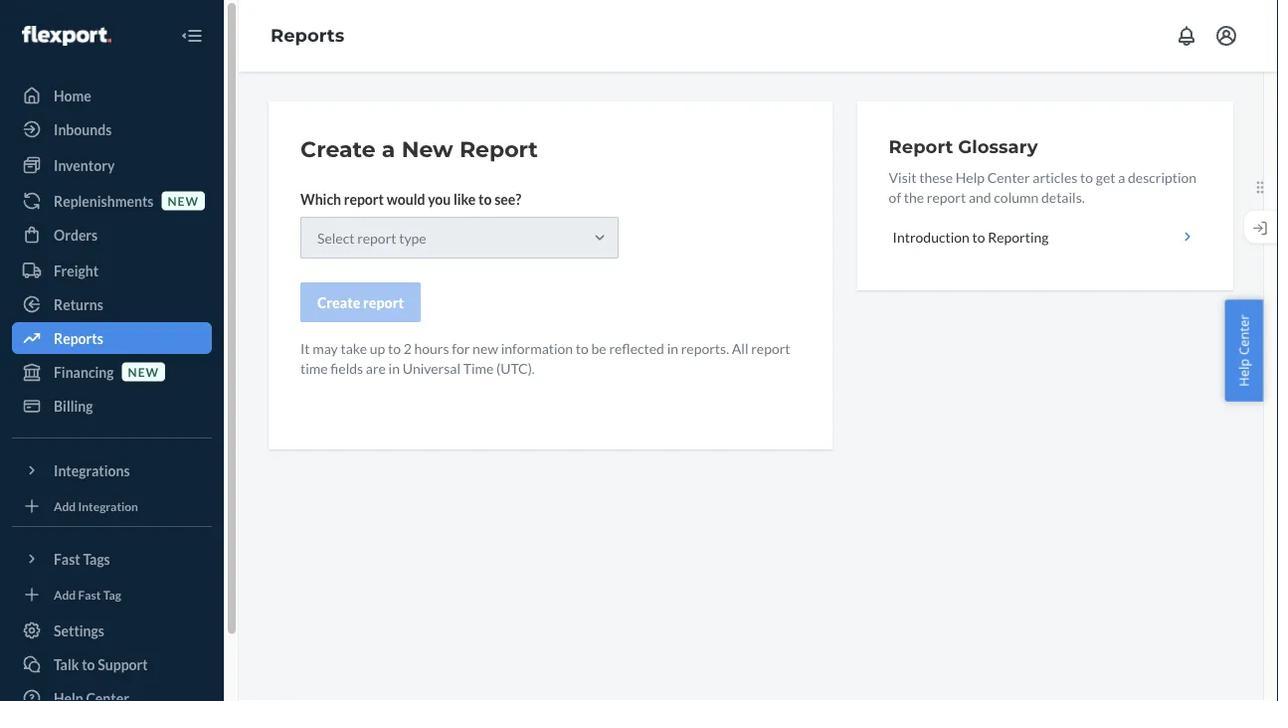 Task type: locate. For each thing, give the bounding box(es) containing it.
1 horizontal spatial center
[[1235, 314, 1253, 355]]

report up up
[[363, 294, 404, 311]]

0 horizontal spatial report
[[459, 136, 538, 163]]

articles
[[1033, 169, 1078, 186]]

0 vertical spatial center
[[987, 169, 1030, 186]]

reports.
[[681, 340, 729, 357]]

add integration link
[[12, 494, 212, 518]]

report down these
[[927, 188, 966, 205]]

add fast tag link
[[12, 583, 212, 607]]

1 vertical spatial reports
[[54, 330, 103, 347]]

0 horizontal spatial reports link
[[12, 322, 212, 354]]

report right the all
[[751, 340, 790, 357]]

would
[[387, 190, 425, 207]]

create up may
[[317, 294, 360, 311]]

close navigation image
[[180, 24, 204, 48]]

0 horizontal spatial center
[[987, 169, 1030, 186]]

reports link
[[271, 25, 344, 46], [12, 322, 212, 354]]

add fast tag
[[54, 587, 121, 602]]

new up time
[[473, 340, 498, 357]]

0 vertical spatial fast
[[54, 551, 80, 567]]

create report
[[317, 294, 404, 311]]

hours
[[414, 340, 449, 357]]

center inside help center button
[[1235, 314, 1253, 355]]

glossary
[[958, 135, 1038, 157]]

time
[[463, 360, 494, 376]]

0 horizontal spatial new
[[128, 364, 159, 379]]

1 vertical spatial center
[[1235, 314, 1253, 355]]

create for create a new report
[[300, 136, 376, 163]]

help
[[956, 169, 985, 186], [1235, 359, 1253, 387]]

fast left tags
[[54, 551, 80, 567]]

integration
[[78, 499, 138, 513]]

fast
[[54, 551, 80, 567], [78, 587, 101, 602]]

of
[[889, 188, 901, 205]]

1 vertical spatial new
[[473, 340, 498, 357]]

replenishments
[[54, 192, 154, 209]]

in left reports.
[[667, 340, 678, 357]]

report up these
[[889, 135, 953, 157]]

1 horizontal spatial report
[[889, 135, 953, 157]]

new
[[168, 193, 199, 208], [473, 340, 498, 357], [128, 364, 159, 379]]

billing
[[54, 397, 93, 414]]

orders link
[[12, 219, 212, 251]]

center
[[987, 169, 1030, 186], [1235, 314, 1253, 355]]

create a new report
[[300, 136, 538, 163]]

0 horizontal spatial help
[[956, 169, 985, 186]]

to left the be
[[576, 340, 589, 357]]

to
[[1080, 169, 1093, 186], [478, 190, 492, 207], [972, 228, 985, 245], [388, 340, 401, 357], [576, 340, 589, 357], [82, 656, 95, 673]]

1 horizontal spatial new
[[168, 193, 199, 208]]

be
[[591, 340, 606, 357]]

which report would you like to see?
[[300, 190, 521, 207]]

to left reporting
[[972, 228, 985, 245]]

a left new
[[382, 136, 395, 163]]

1 horizontal spatial help
[[1235, 359, 1253, 387]]

fast left tag on the bottom left of page
[[78, 587, 101, 602]]

report inside button
[[363, 294, 404, 311]]

1 vertical spatial help
[[1235, 359, 1253, 387]]

0 vertical spatial add
[[54, 499, 76, 513]]

help center
[[1235, 314, 1253, 387]]

column
[[994, 188, 1039, 205]]

1 horizontal spatial a
[[1118, 169, 1125, 186]]

0 vertical spatial in
[[667, 340, 678, 357]]

to right like
[[478, 190, 492, 207]]

in
[[667, 340, 678, 357], [389, 360, 400, 376]]

add
[[54, 499, 76, 513], [54, 587, 76, 602]]

0 vertical spatial new
[[168, 193, 199, 208]]

talk to support
[[54, 656, 148, 673]]

add left 'integration'
[[54, 499, 76, 513]]

inbounds
[[54, 121, 112, 138]]

reports
[[271, 25, 344, 46], [54, 330, 103, 347]]

report
[[889, 135, 953, 157], [459, 136, 538, 163]]

all
[[732, 340, 749, 357]]

1 vertical spatial add
[[54, 587, 76, 602]]

a
[[382, 136, 395, 163], [1118, 169, 1125, 186]]

2 add from the top
[[54, 587, 76, 602]]

report up see?
[[459, 136, 538, 163]]

may
[[313, 340, 338, 357]]

2 horizontal spatial new
[[473, 340, 498, 357]]

in right "are" in the bottom of the page
[[389, 360, 400, 376]]

reflected
[[609, 340, 664, 357]]

0 horizontal spatial in
[[389, 360, 400, 376]]

1 vertical spatial a
[[1118, 169, 1125, 186]]

to left get
[[1080, 169, 1093, 186]]

help center button
[[1225, 300, 1263, 402]]

inventory link
[[12, 149, 212, 181]]

0 vertical spatial reports
[[271, 25, 344, 46]]

to right talk
[[82, 656, 95, 673]]

create
[[300, 136, 376, 163], [317, 294, 360, 311]]

1 add from the top
[[54, 499, 76, 513]]

introduction to reporting
[[893, 228, 1049, 245]]

see?
[[494, 190, 521, 207]]

1 horizontal spatial reports
[[271, 25, 344, 46]]

2 vertical spatial new
[[128, 364, 159, 379]]

new up "billing" link on the bottom of the page
[[128, 364, 159, 379]]

home link
[[12, 80, 212, 111]]

create inside button
[[317, 294, 360, 311]]

a right get
[[1118, 169, 1125, 186]]

add up settings at the bottom left of the page
[[54, 587, 76, 602]]

1 vertical spatial reports link
[[12, 322, 212, 354]]

0 vertical spatial reports link
[[271, 25, 344, 46]]

1 vertical spatial fast
[[78, 587, 101, 602]]

freight link
[[12, 255, 212, 286]]

0 vertical spatial help
[[956, 169, 985, 186]]

new up orders link
[[168, 193, 199, 208]]

0 horizontal spatial reports
[[54, 330, 103, 347]]

(utc).
[[496, 360, 535, 376]]

report
[[927, 188, 966, 205], [344, 190, 384, 207], [363, 294, 404, 311], [751, 340, 790, 357]]

home
[[54, 87, 91, 104]]

1 report from the left
[[889, 135, 953, 157]]

support
[[98, 656, 148, 673]]

create up which
[[300, 136, 376, 163]]

0 vertical spatial create
[[300, 136, 376, 163]]

add integration
[[54, 499, 138, 513]]

take
[[341, 340, 367, 357]]

1 horizontal spatial in
[[667, 340, 678, 357]]

billing link
[[12, 390, 212, 422]]

for
[[452, 340, 470, 357]]

report left would
[[344, 190, 384, 207]]

and
[[969, 188, 991, 205]]

1 vertical spatial create
[[317, 294, 360, 311]]

0 horizontal spatial a
[[382, 136, 395, 163]]



Task type: describe. For each thing, give the bounding box(es) containing it.
report inside visit these help center articles to get a description of the report and column details.
[[927, 188, 966, 205]]

details.
[[1041, 188, 1085, 205]]

fields
[[331, 360, 363, 376]]

like
[[454, 190, 476, 207]]

1 vertical spatial in
[[389, 360, 400, 376]]

integrations
[[54, 462, 130, 479]]

inbounds link
[[12, 113, 212, 145]]

financing
[[54, 364, 114, 380]]

0 vertical spatial a
[[382, 136, 395, 163]]

open account menu image
[[1214, 24, 1238, 48]]

orders
[[54, 226, 98, 243]]

add for add fast tag
[[54, 587, 76, 602]]

time
[[300, 360, 328, 376]]

reporting
[[988, 228, 1049, 245]]

up
[[370, 340, 385, 357]]

get
[[1096, 169, 1116, 186]]

which
[[300, 190, 341, 207]]

new for replenishments
[[168, 193, 199, 208]]

talk to support button
[[12, 649, 212, 680]]

create report button
[[300, 282, 421, 322]]

new
[[401, 136, 453, 163]]

talk
[[54, 656, 79, 673]]

returns
[[54, 296, 103, 313]]

new for financing
[[128, 364, 159, 379]]

it may take up to 2 hours for new information to be reflected in reports. all report time fields are in universal time (utc).
[[300, 340, 790, 376]]

visit
[[889, 169, 917, 186]]

introduction
[[893, 228, 970, 245]]

report glossary
[[889, 135, 1038, 157]]

create for create report
[[317, 294, 360, 311]]

it
[[300, 340, 310, 357]]

integrations button
[[12, 455, 212, 486]]

to inside 'introduction to reporting' button
[[972, 228, 985, 245]]

these
[[919, 169, 953, 186]]

information
[[501, 340, 573, 357]]

open notifications image
[[1175, 24, 1199, 48]]

inventory
[[54, 157, 115, 174]]

add for add integration
[[54, 499, 76, 513]]

introduction to reporting button
[[889, 215, 1202, 259]]

new inside it may take up to 2 hours for new information to be reflected in reports. all report time fields are in universal time (utc).
[[473, 340, 498, 357]]

fast inside add fast tag link
[[78, 587, 101, 602]]

you
[[428, 190, 451, 207]]

help inside visit these help center articles to get a description of the report and column details.
[[956, 169, 985, 186]]

settings
[[54, 622, 104, 639]]

freight
[[54, 262, 99, 279]]

tag
[[103, 587, 121, 602]]

center inside visit these help center articles to get a description of the report and column details.
[[987, 169, 1030, 186]]

settings link
[[12, 615, 212, 647]]

visit these help center articles to get a description of the report and column details.
[[889, 169, 1197, 205]]

the
[[904, 188, 924, 205]]

report inside it may take up to 2 hours for new information to be reflected in reports. all report time fields are in universal time (utc).
[[751, 340, 790, 357]]

returns link
[[12, 288, 212, 320]]

description
[[1128, 169, 1197, 186]]

2 report from the left
[[459, 136, 538, 163]]

2
[[403, 340, 412, 357]]

are
[[366, 360, 386, 376]]

flexport logo image
[[22, 26, 111, 46]]

fast tags
[[54, 551, 110, 567]]

help inside help center button
[[1235, 359, 1253, 387]]

fast tags button
[[12, 543, 212, 575]]

fast inside fast tags dropdown button
[[54, 551, 80, 567]]

to inside talk to support button
[[82, 656, 95, 673]]

to inside visit these help center articles to get a description of the report and column details.
[[1080, 169, 1093, 186]]

tags
[[83, 551, 110, 567]]

a inside visit these help center articles to get a description of the report and column details.
[[1118, 169, 1125, 186]]

to left 2
[[388, 340, 401, 357]]

1 horizontal spatial reports link
[[271, 25, 344, 46]]

universal
[[403, 360, 461, 376]]



Task type: vqa. For each thing, say whether or not it's contained in the screenshot.
the admins
no



